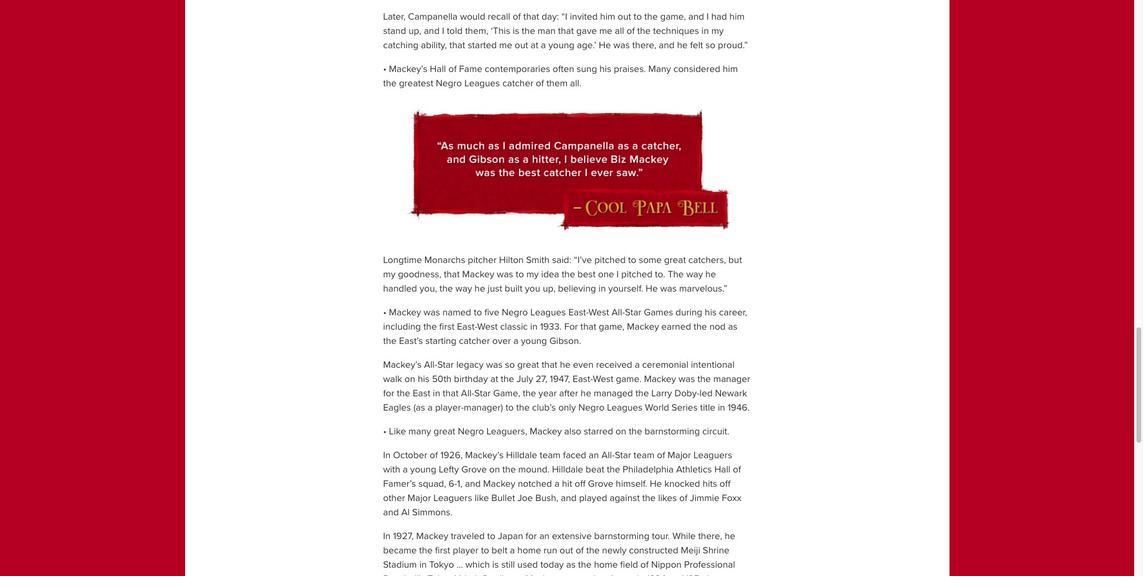 Task type: describe. For each thing, give the bounding box(es) containing it.
a left hit
[[555, 479, 560, 491]]

run
[[544, 545, 558, 557]]

professional
[[685, 560, 736, 572]]

that up 27, on the bottom left
[[542, 359, 558, 371]]

in 1927, mackey traveled to japan for an extensive barnstorming tour. while there, he became the first player to belt a home run out of the newly constructed meiji shrine stadium in tokyo … which is still used today as the home field of nippon professional baseball's tokyo yakult swallows. mackey returned to japan in 1934 and '35, the y
[[383, 531, 739, 577]]

also
[[565, 426, 582, 438]]

club's
[[533, 402, 556, 414]]

the left likes
[[643, 493, 656, 505]]

2 off from the left
[[720, 479, 731, 491]]

and left al
[[383, 507, 399, 519]]

hall inside in october of 1926, mackey's hilldale team faced an all-star team of major leaguers with a young lefty grove on the mound. hilldale beat the philadelphia athletics hall of famer's squad, 6-1, and mackey notched a hit off grove himself. he knocked hits off other major leaguers like bullet joe bush, and played against the likes of jimmie foxx and al simmons.
[[715, 464, 731, 476]]

joe
[[518, 493, 533, 505]]

the left the nod
[[694, 321, 708, 333]]

in up baseball's
[[420, 560, 427, 572]]

for
[[565, 321, 578, 333]]

i inside longtime monarchs pitcher hilton smith said: "i've pitched to some great catchers, but my goodness, that mackey was to my idea the best one i pitched to. the way he handled you, the way he just built you up, believing in yourself. he was marvelous."
[[617, 269, 619, 281]]

ability,
[[421, 39, 447, 51]]

which
[[466, 560, 490, 572]]

doby-
[[675, 388, 700, 400]]

today
[[541, 560, 564, 572]]

the up techniques
[[645, 11, 658, 23]]

even
[[573, 359, 594, 371]]

1 vertical spatial out
[[515, 39, 529, 51]]

2 team from the left
[[634, 450, 655, 462]]

there, inside in 1927, mackey traveled to japan for an extensive barnstorming tour. while there, he became the first player to belt a home run out of the newly constructed meiji shrine stadium in tokyo … which is still used today as the home field of nippon professional baseball's tokyo yakult swallows. mackey returned to japan in 1934 and '35, the y
[[699, 531, 723, 543]]

a right with
[[403, 464, 408, 476]]

of right recall
[[513, 11, 521, 23]]

still
[[502, 560, 515, 572]]

received
[[597, 359, 633, 371]]

he inside the later, campanella would recall of that day: "i invited him out to the game, and i had him stand up, and i told them, 'this is the man that gave me all of the techniques in my catching ability, that started me out at a young age.' he was there, and he felt so proud."
[[678, 39, 688, 51]]

that inside longtime monarchs pitcher hilton smith said: "i've pitched to some great catchers, but my goodness, that mackey was to my idea the best one i pitched to. the way he handled you, the way he just built you up, believing in yourself. he was marvelous."
[[444, 269, 460, 281]]

monarchs
[[425, 255, 466, 266]]

that left day:
[[524, 11, 540, 23]]

you,
[[420, 283, 437, 295]]

extensive
[[553, 531, 592, 543]]

at inside mackey's all-star legacy was so great that he even received a ceremonial intentional walk on his 50th birthday at the july 27, 1947, east-west game. mackey was the manager for the east in that all-star game, the year after he managed the larry doby-led newark eagles (as a player-manager) to the club's only negro leagues world series title in 1946.
[[491, 374, 499, 386]]

was right legacy
[[486, 359, 503, 371]]

was down the
[[661, 283, 677, 295]]

mackey's inside • mackey's hall of fame contemporaries often sung his praises. many considered him the greatest negro leagues catcher of them all.
[[389, 63, 428, 75]]

all- down birthday
[[461, 388, 475, 400]]

was inside • mackey was named to five negro leagues east-west all-star games during his career, including the first east-west classic in 1933. for that game, mackey earned the nod as the east's starting catcher over a young gibson.
[[424, 307, 440, 319]]

1 vertical spatial me
[[500, 39, 513, 51]]

and left "had"
[[689, 11, 705, 23]]

pitcher
[[468, 255, 497, 266]]

0 vertical spatial out
[[618, 11, 632, 23]]

east- inside mackey's all-star legacy was so great that he even received a ceremonial intentional walk on his 50th birthday at the july 27, 1947, east-west game. mackey was the manager for the east in that all-star game, the year after he managed the larry doby-led newark eagles (as a player-manager) to the club's only negro leagues world series title in 1946.
[[573, 374, 593, 386]]

west inside mackey's all-star legacy was so great that he even received a ceremonial intentional walk on his 50th birthday at the july 27, 1947, east-west game. mackey was the manager for the east in that all-star game, the year after he managed the larry doby-led newark eagles (as a player-manager) to the club's only negro leagues world series title in 1946.
[[593, 374, 614, 386]]

hits
[[703, 479, 718, 491]]

bush,
[[536, 493, 559, 505]]

1 horizontal spatial way
[[687, 269, 704, 281]]

1 vertical spatial home
[[594, 560, 618, 572]]

felt
[[691, 39, 704, 51]]

negro down manager)
[[458, 426, 484, 438]]

first inside in 1927, mackey traveled to japan for an extensive barnstorming tour. while there, he became the first player to belt a home run out of the newly constructed meiji shrine stadium in tokyo … which is still used today as the home field of nippon professional baseball's tokyo yakult swallows. mackey returned to japan in 1934 and '35, the y
[[435, 545, 451, 557]]

larry
[[652, 388, 673, 400]]

to left belt
[[481, 545, 490, 557]]

and down hit
[[561, 493, 577, 505]]

eagles
[[383, 402, 411, 414]]

1 horizontal spatial major
[[668, 450, 692, 462]]

1 horizontal spatial my
[[527, 269, 539, 281]]

that inside • mackey was named to five negro leagues east-west all-star games during his career, including the first east-west classic in 1933. for that game, mackey earned the nod as the east's starting catcher over a young gibson.
[[581, 321, 597, 333]]

to up built
[[516, 269, 524, 281]]

nippon
[[652, 560, 682, 572]]

in right east
[[433, 388, 441, 400]]

the right you,
[[440, 283, 453, 295]]

• for • mackey was named to five negro leagues east-west all-star games during his career, including the first east-west classic in 1933. for that game, mackey earned the nod as the east's starting catcher over a young gibson.
[[383, 307, 387, 319]]

0 vertical spatial me
[[600, 25, 613, 37]]

0 vertical spatial home
[[518, 545, 542, 557]]

game, inside the later, campanella would recall of that day: "i invited him out to the game, and i had him stand up, and i told them, 'this is the man that gave me all of the techniques in my catching ability, that started me out at a young age.' he was there, and he felt so proud."
[[661, 11, 686, 23]]

squad,
[[419, 479, 447, 491]]

great inside longtime monarchs pitcher hilton smith said: "i've pitched to some great catchers, but my goodness, that mackey was to my idea the best one i pitched to. the way he handled you, the way he just built you up, believing in yourself. he was marvelous."
[[665, 255, 687, 266]]

player
[[453, 545, 479, 557]]

in for in 1927, mackey traveled to japan for an extensive barnstorming tour. while there, he became the first player to belt a home run out of the newly constructed meiji shrine stadium in tokyo … which is still used today as the home field of nippon professional baseball's tokyo yakult swallows. mackey returned to japan in 1934 and '35, the y
[[383, 531, 391, 543]]

the up eagles
[[397, 388, 411, 400]]

and down the campanella
[[424, 25, 440, 37]]

as inside • mackey was named to five negro leagues east-west all-star games during his career, including the first east-west classic in 1933. for that game, mackey earned the nod as the east's starting catcher over a young gibson.
[[729, 321, 738, 333]]

the down the including
[[383, 336, 397, 348]]

often
[[553, 63, 575, 75]]

al
[[402, 507, 410, 519]]

1926,
[[441, 450, 463, 462]]

later,
[[383, 11, 406, 23]]

all
[[615, 25, 625, 37]]

and right 1,
[[465, 479, 481, 491]]

of left the fame
[[449, 63, 457, 75]]

the down professional
[[705, 574, 718, 577]]

mound.
[[519, 464, 550, 476]]

game,
[[494, 388, 521, 400]]

to inside the later, campanella would recall of that day: "i invited him out to the game, and i had him stand up, and i told them, 'this is the man that gave me all of the techniques in my catching ability, that started me out at a young age.' he was there, and he felt so proud."
[[634, 11, 642, 23]]

field
[[621, 560, 639, 572]]

all.
[[570, 78, 582, 90]]

0 vertical spatial grove
[[462, 464, 487, 476]]

he inside in 1927, mackey traveled to japan for an extensive barnstorming tour. while there, he became the first player to belt a home run out of the newly constructed meiji shrine stadium in tokyo … which is still used today as the home field of nippon professional baseball's tokyo yakult swallows. mackey returned to japan in 1934 and '35, the y
[[725, 531, 736, 543]]

0 horizontal spatial my
[[383, 269, 396, 281]]

considered
[[674, 63, 721, 75]]

he right the after
[[581, 388, 592, 400]]

the left newly
[[587, 545, 600, 557]]

bullet
[[492, 493, 515, 505]]

walk
[[383, 374, 402, 386]]

hit
[[562, 479, 573, 491]]

him up all
[[601, 11, 616, 23]]

like
[[389, 426, 406, 438]]

on inside in october of 1926, mackey's hilldale team faced an all-star team of major leaguers with a young lefty grove on the mound. hilldale beat the philadelphia athletics hall of famer's squad, 6-1, and mackey notched a hit off grove himself. he knocked hits off other major leaguers like bullet joe bush, and played against the likes of jimmie foxx and al simmons.
[[490, 464, 500, 476]]

in october of 1926, mackey's hilldale team faced an all-star team of major leaguers with a young lefty grove on the mound. hilldale beat the philadelphia athletics hall of famer's squad, 6-1, and mackey notched a hit off grove himself. he knocked hits off other major leaguers like bullet joe bush, and played against the likes of jimmie foxx and al simmons.
[[383, 450, 742, 519]]

catching
[[383, 39, 419, 51]]

young inside in october of 1926, mackey's hilldale team faced an all-star team of major leaguers with a young lefty grove on the mound. hilldale beat the philadelphia athletics hall of famer's squad, 6-1, and mackey notched a hit off grove himself. he knocked hits off other major leaguers like bullet joe bush, and played against the likes of jimmie foxx and al simmons.
[[411, 464, 437, 476]]

that down "i
[[558, 25, 574, 37]]

young inside the later, campanella would recall of that day: "i invited him out to the game, and i had him stand up, and i told them, 'this is the man that gave me all of the techniques in my catching ability, that started me out at a young age.' he was there, and he felt so proud."
[[549, 39, 575, 51]]

a inside in 1927, mackey traveled to japan for an extensive barnstorming tour. while there, he became the first player to belt a home run out of the newly constructed meiji shrine stadium in tokyo … which is still used today as the home field of nippon professional baseball's tokyo yakult swallows. mackey returned to japan in 1934 and '35, the y
[[510, 545, 515, 557]]

my inside the later, campanella would recall of that day: "i invited him out to the game, and i had him stand up, and i told them, 'this is the man that gave me all of the techniques in my catching ability, that started me out at a young age.' he was there, and he felt so proud."
[[712, 25, 724, 37]]

sung
[[577, 63, 598, 75]]

the left the club's at the left
[[517, 402, 530, 414]]

him inside • mackey's hall of fame contemporaries often sung his praises. many considered him the greatest negro leagues catcher of them all.
[[723, 63, 738, 75]]

he up the 1947,
[[560, 359, 571, 371]]

• like many great negro leaguers, mackey also starred on the barnstorming circuit.
[[383, 426, 730, 438]]

"i've
[[574, 255, 592, 266]]

up, inside the later, campanella would recall of that day: "i invited him out to the game, and i had him stand up, and i told them, 'this is the man that gave me all of the techniques in my catching ability, that started me out at a young age.' he was there, and he felt so proud."
[[409, 25, 422, 37]]

0 horizontal spatial japan
[[498, 531, 524, 543]]

of up philadelphia at the bottom
[[658, 450, 666, 462]]

all- up 50th
[[424, 359, 438, 371]]

mackey's inside in october of 1926, mackey's hilldale team faced an all-star team of major leaguers with a young lefty grove on the mound. hilldale beat the philadelphia athletics hall of famer's squad, 6-1, and mackey notched a hit off grove himself. he knocked hits off other major leaguers like bullet joe bush, and played against the likes of jimmie foxx and al simmons.
[[465, 450, 504, 462]]

0 vertical spatial barnstorming
[[645, 426, 700, 438]]

recall
[[488, 11, 511, 23]]

of up foxx
[[733, 464, 742, 476]]

1946.
[[728, 402, 750, 414]]

was down hilton
[[497, 269, 514, 281]]

philadelphia
[[623, 464, 674, 476]]

0 vertical spatial hilldale
[[506, 450, 538, 462]]

mackey up the including
[[389, 307, 421, 319]]

the down said:
[[562, 269, 576, 281]]

them,
[[465, 25, 489, 37]]

that down the told
[[450, 39, 466, 51]]

mackey down today
[[526, 574, 558, 577]]

he inside the later, campanella would recall of that day: "i invited him out to the game, and i had him stand up, and i told them, 'this is the man that gave me all of the techniques in my catching ability, that started me out at a young age.' he was there, and he felt so proud."
[[599, 39, 611, 51]]

1 vertical spatial east-
[[457, 321, 478, 333]]

"i
[[562, 11, 568, 23]]

started
[[468, 39, 497, 51]]

career,
[[720, 307, 748, 319]]

27,
[[536, 374, 548, 386]]

longtime monarchs pitcher hilton smith said: "i've pitched to some great catchers, but my goodness, that mackey was to my idea the best one i pitched to. the way he handled you, the way he just built you up, believing in yourself. he was marvelous."
[[383, 255, 743, 295]]

the up led
[[698, 374, 711, 386]]

0 vertical spatial west
[[589, 307, 610, 319]]

2 vertical spatial great
[[434, 426, 456, 438]]

of down extensive
[[576, 545, 584, 557]]

greatest
[[399, 78, 434, 90]]

that up player-
[[443, 388, 459, 400]]

a inside the later, campanella would recall of that day: "i invited him out to the game, and i had him stand up, and i told them, 'this is the man that gave me all of the techniques in my catching ability, that started me out at a young age.' he was there, and he felt so proud."
[[541, 39, 546, 51]]

of left them
[[536, 78, 544, 90]]

the right all
[[638, 25, 651, 37]]

the left man on the top of the page
[[522, 25, 536, 37]]

and down techniques
[[659, 39, 675, 51]]

1,
[[457, 479, 463, 491]]

of left 1926,
[[430, 450, 438, 462]]

him right "had"
[[730, 11, 745, 23]]

there, inside the later, campanella would recall of that day: "i invited him out to the game, and i had him stand up, and i told them, 'this is the man that gave me all of the techniques in my catching ability, that started me out at a young age.' he was there, and he felt so proud."
[[633, 39, 657, 51]]

during
[[676, 307, 703, 319]]

was up "doby-"
[[679, 374, 696, 386]]

star up manager)
[[475, 388, 491, 400]]

catcher inside • mackey's hall of fame contemporaries often sung his praises. many considered him the greatest negro leagues catcher of them all.
[[503, 78, 534, 90]]

while
[[673, 531, 696, 543]]

to inside • mackey was named to five negro leagues east-west all-star games during his career, including the first east-west classic in 1933. for that game, mackey earned the nod as the east's starting catcher over a young gibson.
[[474, 307, 482, 319]]

age.'
[[577, 39, 597, 51]]

catchers,
[[689, 255, 727, 266]]

star inside in october of 1926, mackey's hilldale team faced an all-star team of major leaguers with a young lefty grove on the mound. hilldale beat the philadelphia athletics hall of famer's squad, 6-1, and mackey notched a hit off grove himself. he knocked hits off other major leaguers like bullet joe bush, and played against the likes of jimmie foxx and al simmons.
[[615, 450, 632, 462]]

led
[[700, 388, 713, 400]]

1 horizontal spatial japan
[[609, 574, 635, 577]]

of up 1934
[[641, 560, 649, 572]]

starting
[[426, 336, 457, 348]]

in inside • mackey was named to five negro leagues east-west all-star games during his career, including the first east-west classic in 1933. for that game, mackey earned the nod as the east's starting catcher over a young gibson.
[[531, 321, 538, 333]]

game.
[[616, 374, 642, 386]]

shrine
[[703, 545, 730, 557]]

mackey down the club's at the left
[[530, 426, 562, 438]]

with
[[383, 464, 401, 476]]

yakult
[[455, 574, 480, 577]]

other
[[383, 493, 405, 505]]

october
[[393, 450, 428, 462]]

to right 'returned'
[[599, 574, 607, 577]]

games
[[644, 307, 674, 319]]

the right beat at right
[[607, 464, 621, 476]]

became
[[383, 545, 417, 557]]

believing
[[558, 283, 597, 295]]

the down july
[[523, 388, 537, 400]]

out inside in 1927, mackey traveled to japan for an extensive barnstorming tour. while there, he became the first player to belt a home run out of the newly constructed meiji shrine stadium in tokyo … which is still used today as the home field of nippon professional baseball's tokyo yakult swallows. mackey returned to japan in 1934 and '35, the y
[[560, 545, 574, 557]]

only
[[559, 402, 576, 414]]

he for some
[[646, 283, 658, 295]]

the left mound.
[[503, 464, 516, 476]]

he left the just
[[475, 283, 486, 295]]

1 vertical spatial leaguers
[[434, 493, 473, 505]]

for inside in 1927, mackey traveled to japan for an extensive barnstorming tour. while there, he became the first player to belt a home run out of the newly constructed meiji shrine stadium in tokyo … which is still used today as the home field of nippon professional baseball's tokyo yakult swallows. mackey returned to japan in 1934 and '35, the y
[[526, 531, 537, 543]]

the right became
[[420, 545, 433, 557]]

east's
[[399, 336, 423, 348]]

to up belt
[[488, 531, 496, 543]]

an inside in 1927, mackey traveled to japan for an extensive barnstorming tour. while there, he became the first player to belt a home run out of the newly constructed meiji shrine stadium in tokyo … which is still used today as the home field of nippon professional baseball's tokyo yakult swallows. mackey returned to japan in 1934 and '35, the y
[[540, 531, 550, 543]]

the up the game,
[[501, 374, 515, 386]]

intentional
[[691, 359, 735, 371]]

july
[[517, 374, 534, 386]]

• for • like many great negro leaguers, mackey also starred on the barnstorming circuit.
[[383, 426, 387, 438]]

idea
[[542, 269, 560, 281]]

star up 50th
[[438, 359, 454, 371]]

meiji
[[681, 545, 701, 557]]

on inside mackey's all-star legacy was so great that he even received a ceremonial intentional walk on his 50th birthday at the july 27, 1947, east-west game. mackey was the manager for the east in that all-star game, the year after he managed the larry doby-led newark eagles (as a player-manager) to the club's only negro leagues world series title in 1946.
[[405, 374, 416, 386]]

some
[[639, 255, 662, 266]]



Task type: locate. For each thing, give the bounding box(es) containing it.
constructed
[[629, 545, 679, 557]]

best
[[578, 269, 596, 281]]

his up the nod
[[705, 307, 717, 319]]

1 off from the left
[[575, 479, 586, 491]]

in
[[702, 25, 710, 37], [599, 283, 606, 295], [531, 321, 538, 333], [433, 388, 441, 400], [718, 402, 726, 414], [420, 560, 427, 572], [637, 574, 645, 577]]

he
[[678, 39, 688, 51], [706, 269, 717, 281], [475, 283, 486, 295], [560, 359, 571, 371], [581, 388, 592, 400], [725, 531, 736, 543]]

there, up praises. at the top right of the page
[[633, 39, 657, 51]]

game, inside • mackey was named to five negro leagues east-west all-star games during his career, including the first east-west classic in 1933. for that game, mackey earned the nod as the east's starting catcher over a young gibson.
[[599, 321, 625, 333]]

as inside in 1927, mackey traveled to japan for an extensive barnstorming tour. while there, he became the first player to belt a home run out of the newly constructed meiji shrine stadium in tokyo … which is still used today as the home field of nippon professional baseball's tokyo yakult swallows. mackey returned to japan in 1934 and '35, the y
[[567, 560, 576, 572]]

on right starred
[[616, 426, 627, 438]]

0 horizontal spatial as
[[567, 560, 576, 572]]

built
[[505, 283, 523, 295]]

game,
[[661, 11, 686, 23], [599, 321, 625, 333]]

me down 'this
[[500, 39, 513, 51]]

0 vertical spatial i
[[707, 11, 709, 23]]

0 vertical spatial •
[[383, 63, 387, 75]]

0 horizontal spatial way
[[456, 283, 472, 295]]

leagues inside • mackey was named to five negro leagues east-west all-star games during his career, including the first east-west classic in 1933. for that game, mackey earned the nod as the east's starting catcher over a young gibson.
[[531, 307, 566, 319]]

campanella
[[408, 11, 458, 23]]

mackey's down "leaguers,"
[[465, 450, 504, 462]]

he right age.'
[[599, 39, 611, 51]]

his inside • mackey was named to five negro leagues east-west all-star games during his career, including the first east-west classic in 1933. for that game, mackey earned the nod as the east's starting catcher over a young gibson.
[[705, 307, 717, 319]]

a right (as
[[428, 402, 433, 414]]

in down one
[[599, 283, 606, 295]]

all- inside • mackey was named to five negro leagues east-west all-star games during his career, including the first east-west classic in 1933. for that game, mackey earned the nod as the east's starting catcher over a young gibson.
[[612, 307, 626, 319]]

0 horizontal spatial on
[[405, 374, 416, 386]]

beat
[[586, 464, 605, 476]]

up, up catching
[[409, 25, 422, 37]]

i right one
[[617, 269, 619, 281]]

negro down the fame
[[436, 78, 462, 90]]

leaguers
[[694, 450, 733, 462], [434, 493, 473, 505]]

1 vertical spatial •
[[383, 307, 387, 319]]

1 horizontal spatial game,
[[661, 11, 686, 23]]

you
[[525, 283, 541, 295]]

series
[[672, 402, 698, 414]]

1947,
[[550, 374, 571, 386]]

is inside the later, campanella would recall of that day: "i invited him out to the game, and i had him stand up, and i told them, 'this is the man that gave me all of the techniques in my catching ability, that started me out at a young age.' he was there, and he felt so proud."
[[513, 25, 520, 37]]

young up squad,
[[411, 464, 437, 476]]

1 in from the top
[[383, 450, 391, 462]]

in for in october of 1926, mackey's hilldale team faced an all-star team of major leaguers with a young lefty grove on the mound. hilldale beat the philadelphia athletics hall of famer's squad, 6-1, and mackey notched a hit off grove himself. he knocked hits off other major leaguers like bullet joe bush, and played against the likes of jimmie foxx and al simmons.
[[383, 450, 391, 462]]

game, up techniques
[[661, 11, 686, 23]]

my
[[712, 25, 724, 37], [383, 269, 396, 281], [527, 269, 539, 281]]

at inside the later, campanella would recall of that day: "i invited him out to the game, and i had him stand up, and i told them, 'this is the man that gave me all of the techniques in my catching ability, that started me out at a young age.' he was there, and he felt so proud."
[[531, 39, 539, 51]]

catcher inside • mackey was named to five negro leagues east-west all-star games during his career, including the first east-west classic in 1933. for that game, mackey earned the nod as the east's starting catcher over a young gibson.
[[459, 336, 490, 348]]

he up shrine
[[725, 531, 736, 543]]

great inside mackey's all-star legacy was so great that he even received a ceremonial intentional walk on his 50th birthday at the july 27, 1947, east-west game. mackey was the manager for the east in that all-star game, the year after he managed the larry doby-led newark eagles (as a player-manager) to the club's only negro leagues world series title in 1946.
[[518, 359, 540, 371]]

0 vertical spatial major
[[668, 450, 692, 462]]

to
[[634, 11, 642, 23], [629, 255, 637, 266], [516, 269, 524, 281], [474, 307, 482, 319], [506, 402, 514, 414], [488, 531, 496, 543], [481, 545, 490, 557], [599, 574, 607, 577]]

foxx
[[722, 493, 742, 505]]

1 vertical spatial his
[[705, 307, 717, 319]]

1 horizontal spatial there,
[[699, 531, 723, 543]]

first up the starting
[[440, 321, 455, 333]]

his inside mackey's all-star legacy was so great that he even received a ceremonial intentional walk on his 50th birthday at the july 27, 1947, east-west game. mackey was the manager for the east in that all-star game, the year after he managed the larry doby-led newark eagles (as a player-manager) to the club's only negro leagues world series title in 1946.
[[418, 374, 430, 386]]

1 horizontal spatial an
[[589, 450, 599, 462]]

starred
[[584, 426, 614, 438]]

in right title
[[718, 402, 726, 414]]

• for • mackey's hall of fame contemporaries often sung his praises. many considered him the greatest negro leagues catcher of them all.
[[383, 63, 387, 75]]

of down knocked
[[680, 493, 688, 505]]

1 horizontal spatial his
[[600, 63, 612, 75]]

1 vertical spatial so
[[505, 359, 515, 371]]

1 vertical spatial as
[[567, 560, 576, 572]]

leaguers,
[[487, 426, 528, 438]]

50th
[[432, 374, 452, 386]]

1 vertical spatial up,
[[543, 283, 556, 295]]

so right felt
[[706, 39, 716, 51]]

0 vertical spatial an
[[589, 450, 599, 462]]

as down career,
[[729, 321, 738, 333]]

east- down even
[[573, 374, 593, 386]]

he inside in october of 1926, mackey's hilldale team faced an all-star team of major leaguers with a young lefty grove on the mound. hilldale beat the philadelphia athletics hall of famer's squad, 6-1, and mackey notched a hit off grove himself. he knocked hits off other major leaguers like bullet joe bush, and played against the likes of jimmie foxx and al simmons.
[[650, 479, 662, 491]]

3 • from the top
[[383, 426, 387, 438]]

birthday
[[454, 374, 488, 386]]

0 horizontal spatial game,
[[599, 321, 625, 333]]

he down catchers,
[[706, 269, 717, 281]]

…
[[457, 560, 463, 572]]

0 horizontal spatial i
[[442, 25, 445, 37]]

hall down ability,
[[430, 63, 446, 75]]

a inside • mackey was named to five negro leagues east-west all-star games during his career, including the first east-west classic in 1933. for that game, mackey earned the nod as the east's starting catcher over a young gibson.
[[514, 336, 519, 348]]

so inside the later, campanella would recall of that day: "i invited him out to the game, and i had him stand up, and i told them, 'this is the man that gave me all of the techniques in my catching ability, that started me out at a young age.' he was there, and he felt so proud."
[[706, 39, 716, 51]]

my up you
[[527, 269, 539, 281]]

he down philadelphia at the bottom
[[650, 479, 662, 491]]

proud."
[[718, 39, 748, 51]]

the up the starting
[[424, 321, 437, 333]]

praises.
[[614, 63, 646, 75]]

grove
[[462, 464, 487, 476], [588, 479, 614, 491]]

• inside • mackey's hall of fame contemporaries often sung his praises. many considered him the greatest negro leagues catcher of them all.
[[383, 63, 387, 75]]

2 vertical spatial east-
[[573, 374, 593, 386]]

0 vertical spatial game,
[[661, 11, 686, 23]]

barnstorming down series
[[645, 426, 700, 438]]

in
[[383, 450, 391, 462], [383, 531, 391, 543]]

great
[[665, 255, 687, 266], [518, 359, 540, 371], [434, 426, 456, 438]]

1 vertical spatial catcher
[[459, 336, 490, 348]]

0 vertical spatial leaguers
[[694, 450, 733, 462]]

that right for
[[581, 321, 597, 333]]

in inside in 1927, mackey traveled to japan for an extensive barnstorming tour. while there, he became the first player to belt a home run out of the newly constructed meiji shrine stadium in tokyo … which is still used today as the home field of nippon professional baseball's tokyo yakult swallows. mackey returned to japan in 1934 and '35, the y
[[383, 531, 391, 543]]

0 horizontal spatial hilldale
[[506, 450, 538, 462]]

2 vertical spatial i
[[617, 269, 619, 281]]

1 horizontal spatial hall
[[715, 464, 731, 476]]

leagues inside • mackey's hall of fame contemporaries often sung his praises. many considered him the greatest negro leagues catcher of them all.
[[465, 78, 500, 90]]

2 vertical spatial he
[[650, 479, 662, 491]]

0 vertical spatial tokyo
[[430, 560, 454, 572]]

hilldale
[[506, 450, 538, 462], [552, 464, 584, 476]]

on
[[405, 374, 416, 386], [616, 426, 627, 438], [490, 464, 500, 476]]

1 horizontal spatial up,
[[543, 283, 556, 295]]

to inside mackey's all-star legacy was so great that he even received a ceremonial intentional walk on his 50th birthday at the july 27, 1947, east-west game. mackey was the manager for the east in that all-star game, the year after he managed the larry doby-led newark eagles (as a player-manager) to the club's only negro leagues world series title in 1946.
[[506, 402, 514, 414]]

1 vertical spatial great
[[518, 359, 540, 371]]

major up athletics
[[668, 450, 692, 462]]

west
[[589, 307, 610, 319], [478, 321, 498, 333], [593, 374, 614, 386]]

2 horizontal spatial on
[[616, 426, 627, 438]]

star inside • mackey was named to five negro leagues east-west all-star games during his career, including the first east-west classic in 1933. for that game, mackey earned the nod as the east's starting catcher over a young gibson.
[[626, 307, 642, 319]]

1 vertical spatial an
[[540, 531, 550, 543]]

the inside • mackey's hall of fame contemporaries often sung his praises. many considered him the greatest negro leagues catcher of them all.
[[383, 78, 397, 90]]

pitched up yourself.
[[622, 269, 653, 281]]

0 vertical spatial first
[[440, 321, 455, 333]]

1 vertical spatial japan
[[609, 574, 635, 577]]

2 horizontal spatial i
[[707, 11, 709, 23]]

knocked
[[665, 479, 701, 491]]

1 horizontal spatial grove
[[588, 479, 614, 491]]

first inside • mackey was named to five negro leagues east-west all-star games during his career, including the first east-west classic in 1933. for that game, mackey earned the nod as the east's starting catcher over a young gibson.
[[440, 321, 455, 333]]

0 vertical spatial his
[[600, 63, 612, 75]]

day:
[[542, 11, 559, 23]]

0 horizontal spatial great
[[434, 426, 456, 438]]

them
[[547, 78, 568, 90]]

1 vertical spatial game,
[[599, 321, 625, 333]]

hilton
[[500, 255, 524, 266]]

1 horizontal spatial hilldale
[[552, 464, 584, 476]]

returned
[[560, 574, 596, 577]]

1 horizontal spatial i
[[617, 269, 619, 281]]

0 horizontal spatial an
[[540, 531, 550, 543]]

at up the game,
[[491, 374, 499, 386]]

1 vertical spatial barnstorming
[[595, 531, 650, 543]]

• up the including
[[383, 307, 387, 319]]

traveled
[[451, 531, 485, 543]]

his inside • mackey's hall of fame contemporaries often sung his praises. many considered him the greatest negro leagues catcher of them all.
[[600, 63, 612, 75]]

all- inside in october of 1926, mackey's hilldale team faced an all-star team of major leaguers with a young lefty grove on the mound. hilldale beat the philadelphia athletics hall of famer's squad, 6-1, and mackey notched a hit off grove himself. he knocked hits off other major leaguers like bullet joe bush, and played against the likes of jimmie foxx and al simmons.
[[602, 450, 615, 462]]

0 vertical spatial leagues
[[465, 78, 500, 90]]

at
[[531, 39, 539, 51], [491, 374, 499, 386]]

'this
[[491, 25, 511, 37]]

0 horizontal spatial his
[[418, 374, 430, 386]]

many
[[409, 426, 431, 438]]

simmons.
[[412, 507, 453, 519]]

0 vertical spatial hall
[[430, 63, 446, 75]]

my up handled
[[383, 269, 396, 281]]

gave
[[577, 25, 597, 37]]

faced
[[563, 450, 587, 462]]

home down newly
[[594, 560, 618, 572]]

an inside in october of 1926, mackey's hilldale team faced an all-star team of major leaguers with a young lefty grove on the mound. hilldale beat the philadelphia athletics hall of famer's squad, 6-1, and mackey notched a hit off grove himself. he knocked hits off other major leaguers like bullet joe bush, and played against the likes of jimmie foxx and al simmons.
[[589, 450, 599, 462]]

barnstorming inside in 1927, mackey traveled to japan for an extensive barnstorming tour. while there, he became the first player to belt a home run out of the newly constructed meiji shrine stadium in tokyo … which is still used today as the home field of nippon professional baseball's tokyo yakult swallows. mackey returned to japan in 1934 and '35, the y
[[595, 531, 650, 543]]

he left felt
[[678, 39, 688, 51]]

1 vertical spatial hilldale
[[552, 464, 584, 476]]

1 vertical spatial grove
[[588, 479, 614, 491]]

2 horizontal spatial great
[[665, 255, 687, 266]]

1 horizontal spatial great
[[518, 359, 540, 371]]

negro inside • mackey's hall of fame contemporaries often sung his praises. many considered him the greatest negro leagues catcher of them all.
[[436, 78, 462, 90]]

barnstorming
[[645, 426, 700, 438], [595, 531, 650, 543]]

catcher up legacy
[[459, 336, 490, 348]]

in up with
[[383, 450, 391, 462]]

young down man on the top of the page
[[549, 39, 575, 51]]

out
[[618, 11, 632, 23], [515, 39, 529, 51], [560, 545, 574, 557]]

(as
[[414, 402, 426, 414]]

after
[[560, 388, 579, 400]]

just
[[488, 283, 503, 295]]

title
[[701, 402, 716, 414]]

1 vertical spatial west
[[478, 321, 498, 333]]

2 vertical spatial west
[[593, 374, 614, 386]]

circuit.
[[703, 426, 730, 438]]

0 vertical spatial as
[[729, 321, 738, 333]]

negro inside mackey's all-star legacy was so great that he even received a ceremonial intentional walk on his 50th birthday at the july 27, 1947, east-west game. mackey was the manager for the east in that all-star game, the year after he managed the larry doby-led newark eagles (as a player-manager) to the club's only negro leagues world series title in 1946.
[[579, 402, 605, 414]]

i left the told
[[442, 25, 445, 37]]

he inside longtime monarchs pitcher hilton smith said: "i've pitched to some great catchers, but my goodness, that mackey was to my idea the best one i pitched to. the way he handled you, the way he just built you up, believing in yourself. he was marvelous."
[[646, 283, 658, 295]]

1 • from the top
[[383, 63, 387, 75]]

young inside • mackey was named to five negro leagues east-west all-star games during his career, including the first east-west classic in 1933. for that game, mackey earned the nod as the east's starting catcher over a young gibson.
[[521, 336, 547, 348]]

1 vertical spatial first
[[435, 545, 451, 557]]

stadium
[[383, 560, 417, 572]]

young
[[549, 39, 575, 51], [521, 336, 547, 348], [411, 464, 437, 476]]

west up 'managed'
[[593, 374, 614, 386]]

1 horizontal spatial leaguers
[[694, 450, 733, 462]]

he down to. on the top right of the page
[[646, 283, 658, 295]]

west down "believing"
[[589, 307, 610, 319]]

1 vertical spatial pitched
[[622, 269, 653, 281]]

star up philadelphia at the bottom
[[615, 450, 632, 462]]

0 horizontal spatial out
[[515, 39, 529, 51]]

so inside mackey's all-star legacy was so great that he even received a ceremonial intentional walk on his 50th birthday at the july 27, 1947, east-west game. mackey was the manager for the east in that all-star game, the year after he managed the larry doby-led newark eagles (as a player-manager) to the club's only negro leagues world series title in 1946.
[[505, 359, 515, 371]]

the right starred
[[629, 426, 643, 438]]

the left larry
[[636, 388, 649, 400]]

over
[[493, 336, 511, 348]]

1 vertical spatial major
[[408, 493, 431, 505]]

negro inside • mackey was named to five negro leagues east-west all-star games during his career, including the first east-west classic in 1933. for that game, mackey earned the nod as the east's starting catcher over a young gibson.
[[502, 307, 528, 319]]

• inside • mackey was named to five negro leagues east-west all-star games during his career, including the first east-west classic in 1933. for that game, mackey earned the nod as the east's starting catcher over a young gibson.
[[383, 307, 387, 319]]

famer's
[[383, 479, 416, 491]]

pitched up one
[[595, 255, 626, 266]]

in left 1927,
[[383, 531, 391, 543]]

2 horizontal spatial my
[[712, 25, 724, 37]]

1 vertical spatial young
[[521, 336, 547, 348]]

swallows.
[[482, 574, 523, 577]]

techniques
[[654, 25, 700, 37]]

one
[[599, 269, 615, 281]]

1 vertical spatial there,
[[699, 531, 723, 543]]

and down nippon
[[669, 574, 685, 577]]

1 horizontal spatial catcher
[[503, 78, 534, 90]]

tokyo left yakult
[[428, 574, 453, 577]]

1 horizontal spatial is
[[513, 25, 520, 37]]

1 vertical spatial on
[[616, 426, 627, 438]]

was down all
[[614, 39, 630, 51]]

2 horizontal spatial out
[[618, 11, 632, 23]]

• mackey's hall of fame contemporaries often sung his praises. many considered him the greatest negro leagues catcher of them all.
[[383, 63, 738, 90]]

told
[[447, 25, 463, 37]]

and inside in 1927, mackey traveled to japan for an extensive barnstorming tour. while there, he became the first player to belt a home run out of the newly constructed meiji shrine stadium in tokyo … which is still used today as the home field of nippon professional baseball's tokyo yakult swallows. mackey returned to japan in 1934 and '35, the y
[[669, 574, 685, 577]]

east- down "named"
[[457, 321, 478, 333]]

0 horizontal spatial me
[[500, 39, 513, 51]]

five
[[485, 307, 500, 319]]

0 vertical spatial east-
[[569, 307, 589, 319]]

home up used
[[518, 545, 542, 557]]

• down catching
[[383, 63, 387, 75]]

like
[[475, 493, 489, 505]]

1 team from the left
[[540, 450, 561, 462]]

0 vertical spatial pitched
[[595, 255, 626, 266]]

i left "had"
[[707, 11, 709, 23]]

classic
[[501, 321, 528, 333]]

the up 'returned'
[[579, 560, 592, 572]]

1 horizontal spatial as
[[729, 321, 738, 333]]

1 vertical spatial hall
[[715, 464, 731, 476]]

first left player
[[435, 545, 451, 557]]

all-
[[612, 307, 626, 319], [424, 359, 438, 371], [461, 388, 475, 400], [602, 450, 615, 462]]

in inside in october of 1926, mackey's hilldale team faced an all-star team of major leaguers with a young lefty grove on the mound. hilldale beat the philadelphia athletics hall of famer's squad, 6-1, and mackey notched a hit off grove himself. he knocked hits off other major leaguers like bullet joe bush, and played against the likes of jimmie foxx and al simmons.
[[383, 450, 391, 462]]

2 in from the top
[[383, 531, 391, 543]]

on up bullet
[[490, 464, 500, 476]]

1 horizontal spatial me
[[600, 25, 613, 37]]

to.
[[655, 269, 666, 281]]

named
[[443, 307, 472, 319]]

out up all
[[618, 11, 632, 23]]

pitched
[[595, 255, 626, 266], [622, 269, 653, 281]]

a up 'game.'
[[635, 359, 640, 371]]

of right all
[[627, 25, 635, 37]]

2 vertical spatial his
[[418, 374, 430, 386]]

1 horizontal spatial on
[[490, 464, 500, 476]]

out down extensive
[[560, 545, 574, 557]]

japan up belt
[[498, 531, 524, 543]]

2 vertical spatial •
[[383, 426, 387, 438]]

and
[[689, 11, 705, 23], [424, 25, 440, 37], [659, 39, 675, 51], [465, 479, 481, 491], [561, 493, 577, 505], [383, 507, 399, 519], [669, 574, 685, 577]]

leaguers down 6-
[[434, 493, 473, 505]]

0 vertical spatial there,
[[633, 39, 657, 51]]

1 vertical spatial tokyo
[[428, 574, 453, 577]]

mackey down the "games"
[[627, 321, 660, 333]]

he
[[599, 39, 611, 51], [646, 283, 658, 295], [650, 479, 662, 491]]

2 • from the top
[[383, 307, 387, 319]]

leagues inside mackey's all-star legacy was so great that he even received a ceremonial intentional walk on his 50th birthday at the july 27, 1947, east-west game. mackey was the manager for the east in that all-star game, the year after he managed the larry doby-led newark eagles (as a player-manager) to the club's only negro leagues world series title in 1946.
[[607, 402, 643, 414]]

2 horizontal spatial young
[[549, 39, 575, 51]]

team up philadelphia at the bottom
[[634, 450, 655, 462]]

all- up beat at right
[[602, 450, 615, 462]]

year
[[539, 388, 557, 400]]

in inside longtime monarchs pitcher hilton smith said: "i've pitched to some great catchers, but my goodness, that mackey was to my idea the best one i pitched to. the way he handled you, the way he just built you up, believing in yourself. he was marvelous."
[[599, 283, 606, 295]]

to left some
[[629, 255, 637, 266]]

0 vertical spatial up,
[[409, 25, 422, 37]]

mackey inside in october of 1926, mackey's hilldale team faced an all-star team of major leaguers with a young lefty grove on the mound. hilldale beat the philadelphia athletics hall of famer's squad, 6-1, and mackey notched a hit off grove himself. he knocked hits off other major leaguers like bullet joe bush, and played against the likes of jimmie foxx and al simmons.
[[484, 479, 516, 491]]

on right walk
[[405, 374, 416, 386]]

0 vertical spatial on
[[405, 374, 416, 386]]

nod
[[710, 321, 726, 333]]

was inside the later, campanella would recall of that day: "i invited him out to the game, and i had him stand up, and i told them, 'this is the man that gave me all of the techniques in my catching ability, that started me out at a young age.' he was there, and he felt so proud."
[[614, 39, 630, 51]]

game, up received
[[599, 321, 625, 333]]

an up beat at right
[[589, 450, 599, 462]]

team up mound.
[[540, 450, 561, 462]]

for inside mackey's all-star legacy was so great that he even received a ceremonial intentional walk on his 50th birthday at the july 27, 1947, east-west game. mackey was the manager for the east in that all-star game, the year after he managed the larry doby-led newark eagles (as a player-manager) to the club's only negro leagues world series title in 1946.
[[383, 388, 395, 400]]

2 horizontal spatial his
[[705, 307, 717, 319]]

handled
[[383, 283, 417, 295]]

0 vertical spatial he
[[599, 39, 611, 51]]

mackey's all-star legacy was so great that he even received a ceremonial intentional walk on his 50th birthday at the july 27, 1947, east-west game. mackey was the manager for the east in that all-star game, the year after he managed the larry doby-led newark eagles (as a player-manager) to the club's only negro leagues world series title in 1946.
[[383, 359, 751, 414]]

0 vertical spatial in
[[383, 450, 391, 462]]

0 vertical spatial at
[[531, 39, 539, 51]]

the
[[645, 11, 658, 23], [522, 25, 536, 37], [638, 25, 651, 37], [383, 78, 397, 90], [562, 269, 576, 281], [440, 283, 453, 295], [424, 321, 437, 333], [694, 321, 708, 333], [383, 336, 397, 348], [501, 374, 515, 386], [698, 374, 711, 386], [397, 388, 411, 400], [523, 388, 537, 400], [636, 388, 649, 400], [517, 402, 530, 414], [629, 426, 643, 438], [503, 464, 516, 476], [607, 464, 621, 476], [643, 493, 656, 505], [420, 545, 433, 557], [587, 545, 600, 557], [579, 560, 592, 572], [705, 574, 718, 577]]

mackey down simmons.
[[416, 531, 449, 543]]

is inside in 1927, mackey traveled to japan for an extensive barnstorming tour. while there, he became the first player to belt a home run out of the newly constructed meiji shrine stadium in tokyo … which is still used today as the home field of nippon professional baseball's tokyo yakult swallows. mackey returned to japan in 1934 and '35, the y
[[493, 560, 499, 572]]

against
[[610, 493, 640, 505]]

1 vertical spatial i
[[442, 25, 445, 37]]

mackey inside mackey's all-star legacy was so great that he even received a ceremonial intentional walk on his 50th birthday at the july 27, 1947, east-west game. mackey was the manager for the east in that all-star game, the year after he managed the larry doby-led newark eagles (as a player-manager) to the club's only negro leagues world series title in 1946.
[[645, 374, 677, 386]]

hall inside • mackey's hall of fame contemporaries often sung his praises. many considered him the greatest negro leagues catcher of them all.
[[430, 63, 446, 75]]

is up swallows.
[[493, 560, 499, 572]]

1 vertical spatial for
[[526, 531, 537, 543]]

0 horizontal spatial hall
[[430, 63, 446, 75]]

up, inside longtime monarchs pitcher hilton smith said: "i've pitched to some great catchers, but my goodness, that mackey was to my idea the best one i pitched to. the way he handled you, the way he just built you up, believing in yourself. he was marvelous."
[[543, 283, 556, 295]]

for up used
[[526, 531, 537, 543]]

2 vertical spatial on
[[490, 464, 500, 476]]

great up july
[[518, 359, 540, 371]]

mackey's inside mackey's all-star legacy was so great that he even received a ceremonial intentional walk on his 50th birthday at the july 27, 1947, east-west game. mackey was the manager for the east in that all-star game, the year after he managed the larry doby-led newark eagles (as a player-manager) to the club's only negro leagues world series title in 1946.
[[383, 359, 422, 371]]

0 vertical spatial is
[[513, 25, 520, 37]]

0 horizontal spatial leagues
[[465, 78, 500, 90]]

in down field
[[637, 574, 645, 577]]

including
[[383, 321, 421, 333]]

leagues down 'managed'
[[607, 402, 643, 414]]

played
[[580, 493, 608, 505]]

he for all-
[[650, 479, 662, 491]]

in inside the later, campanella would recall of that day: "i invited him out to the game, and i had him stand up, and i told them, 'this is the man that gave me all of the techniques in my catching ability, that started me out at a young age.' he was there, and he felt so proud."
[[702, 25, 710, 37]]

catcher down contemporaries in the left top of the page
[[503, 78, 534, 90]]

manager
[[714, 374, 751, 386]]

mackey inside longtime monarchs pitcher hilton smith said: "i've pitched to some great catchers, but my goodness, that mackey was to my idea the best one i pitched to. the way he handled you, the way he just built you up, believing in yourself. he was marvelous."
[[463, 269, 495, 281]]

1 horizontal spatial young
[[521, 336, 547, 348]]

0 vertical spatial young
[[549, 39, 575, 51]]

hilldale up hit
[[552, 464, 584, 476]]



Task type: vqa. For each thing, say whether or not it's contained in the screenshot.
Yarbrough image
no



